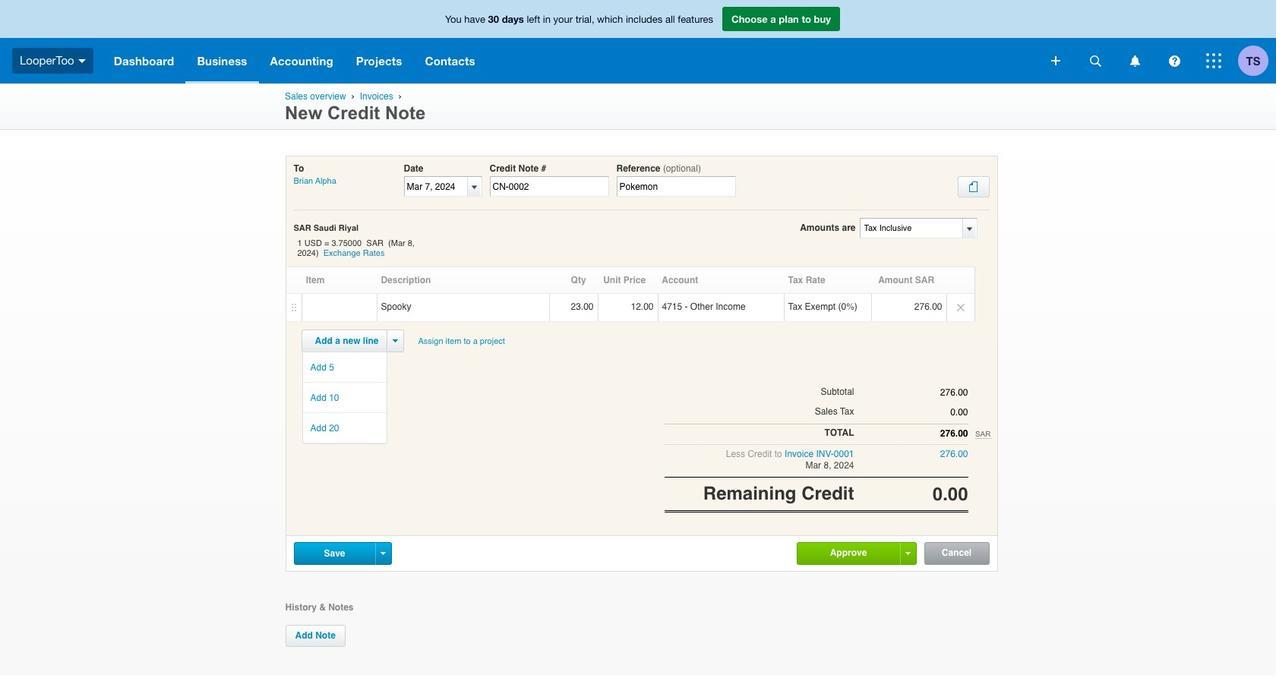 Task type: locate. For each thing, give the bounding box(es) containing it.
20
[[329, 423, 339, 434]]

2024
[[297, 249, 316, 258], [834, 460, 854, 471]]

sales
[[285, 91, 308, 102], [815, 407, 838, 417]]

0 vertical spatial to
[[802, 13, 811, 25]]

a left plan
[[770, 13, 776, 25]]

add
[[315, 336, 333, 347], [310, 363, 327, 373], [310, 393, 327, 404], [310, 423, 327, 434], [295, 630, 313, 641]]

1 vertical spatial sar
[[915, 275, 934, 286]]

2 horizontal spatial a
[[770, 13, 776, 25]]

note down invoices link
[[385, 103, 426, 123]]

rate
[[806, 275, 825, 286]]

to right item
[[464, 337, 471, 347]]

add inside add note link
[[295, 630, 313, 641]]

mar
[[391, 239, 405, 248], [806, 460, 821, 471]]

None text field
[[860, 219, 962, 238], [854, 388, 968, 398], [854, 428, 968, 439], [860, 219, 962, 238], [854, 388, 968, 398], [854, 428, 968, 439]]

0 horizontal spatial 8,
[[408, 239, 415, 248]]

=
[[324, 239, 329, 248]]

2 vertical spatial tax
[[840, 407, 854, 417]]

you have 30 days left in your trial, which includes all features
[[445, 13, 713, 25]]

8, inside less credit to invoice inv-0001 mar 8, 2024
[[824, 460, 831, 471]]

sales overview link
[[285, 91, 346, 102]]

add for add 5
[[310, 363, 327, 373]]

› left invoices link
[[351, 91, 355, 101]]

2 vertical spatial to
[[775, 449, 782, 459]]

add for add note
[[295, 630, 313, 641]]

276.00 left delete line item image
[[914, 302, 942, 312]]

saudi
[[314, 223, 336, 233]]

sar for sar saudi riyal
[[294, 223, 311, 233]]

) exchange rates
[[316, 249, 385, 258]]

assign
[[418, 337, 443, 347]]

add a new line link
[[306, 331, 388, 352]]

amounts are
[[800, 223, 856, 233]]

a
[[770, 13, 776, 25], [335, 336, 340, 347], [473, 337, 478, 347]]

exchange
[[323, 249, 361, 258]]

unit
[[603, 275, 621, 286]]

8, right (
[[408, 239, 415, 248]]

tax up total
[[840, 407, 854, 417]]

sales inside the sales overview › invoices › new credit note
[[285, 91, 308, 102]]

tax
[[788, 275, 803, 286], [788, 302, 802, 312], [840, 407, 854, 417]]

2 horizontal spatial note
[[518, 163, 539, 174]]

inv-
[[816, 449, 834, 459]]

add for add 10
[[310, 393, 327, 404]]

business
[[197, 54, 247, 68]]

tax left rate
[[788, 275, 803, 286]]

note inside the sales overview › invoices › new credit note
[[385, 103, 426, 123]]

dashboard link
[[102, 38, 186, 84]]

credit inside less credit to invoice inv-0001 mar 8, 2024
[[748, 449, 772, 459]]

1 horizontal spatial ›
[[398, 91, 402, 101]]

0 horizontal spatial svg image
[[78, 59, 86, 63]]

invoice inv-0001 link
[[785, 449, 854, 459]]

12.00
[[631, 302, 654, 312]]

sales down 'subtotal'
[[815, 407, 838, 417]]

&
[[319, 602, 326, 613]]

1 horizontal spatial svg image
[[1051, 56, 1060, 65]]

1 horizontal spatial note
[[385, 103, 426, 123]]

save link
[[294, 543, 375, 564]]

› right invoices
[[398, 91, 402, 101]]

svg image
[[1130, 55, 1140, 66], [1051, 56, 1060, 65], [78, 59, 86, 63]]

a left project
[[473, 337, 478, 347]]

credit
[[327, 103, 380, 123], [490, 163, 516, 174], [748, 449, 772, 459], [802, 483, 854, 505]]

1 vertical spatial to
[[464, 337, 471, 347]]

a left new
[[335, 336, 340, 347]]

None text field
[[616, 176, 736, 197], [854, 408, 968, 418], [616, 176, 736, 197], [854, 408, 968, 418]]

note down & on the bottom left of page
[[315, 630, 336, 641]]

add up add 5
[[315, 336, 333, 347]]

add 20
[[310, 423, 339, 434]]

all
[[665, 14, 675, 25]]

to for less credit to invoice inv-0001 mar 8, 2024
[[775, 449, 782, 459]]

1 vertical spatial 8,
[[824, 460, 831, 471]]

ts
[[1246, 54, 1261, 67]]

unit price
[[603, 275, 646, 286]]

project
[[480, 337, 505, 347]]

alpha
[[315, 176, 336, 186]]

0 vertical spatial tax
[[788, 275, 803, 286]]

1 vertical spatial mar
[[806, 460, 821, 471]]

tax for tax exempt (0%)
[[788, 302, 802, 312]]

0 vertical spatial note
[[385, 103, 426, 123]]

Date text field
[[405, 177, 468, 196]]

276.00
[[914, 302, 942, 312], [940, 449, 968, 459]]

0 vertical spatial sales
[[285, 91, 308, 102]]

276.00 up 0.00 at the right
[[940, 449, 968, 459]]

add inside add 5 link
[[310, 363, 327, 373]]

note for credit note #
[[518, 163, 539, 174]]

exempt
[[805, 302, 836, 312]]

add inside add a new line "link"
[[315, 336, 333, 347]]

trial,
[[576, 14, 594, 25]]

1 horizontal spatial sales
[[815, 407, 838, 417]]

1 horizontal spatial svg image
[[1169, 55, 1180, 66]]

tax rate
[[788, 275, 825, 286]]

date
[[404, 163, 424, 174]]

assign item to a project link
[[411, 330, 512, 353]]

sar saudi riyal
[[294, 223, 359, 233]]

add left 10
[[310, 393, 327, 404]]

a inside add a new line "link"
[[335, 336, 340, 347]]

8, down "inv-"
[[824, 460, 831, 471]]

1 horizontal spatial mar
[[806, 460, 821, 471]]

to left buy
[[802, 13, 811, 25]]

sales overview › invoices › new credit note
[[285, 91, 426, 123]]

2 horizontal spatial svg image
[[1206, 53, 1222, 68]]

0 vertical spatial 2024
[[297, 249, 316, 258]]

mar inside mar 8, 2024
[[391, 239, 405, 248]]

income
[[716, 302, 746, 312]]

svg image
[[1206, 53, 1222, 68], [1090, 55, 1101, 66], [1169, 55, 1180, 66]]

1 horizontal spatial sar
[[915, 275, 934, 286]]

0 vertical spatial 8,
[[408, 239, 415, 248]]

2024 down 0001 at the right bottom of page
[[834, 460, 854, 471]]

add inside add 10 link
[[310, 393, 327, 404]]

delete line item image
[[947, 294, 974, 322]]

a for new
[[335, 336, 340, 347]]

notes
[[328, 602, 354, 613]]

2 horizontal spatial to
[[802, 13, 811, 25]]

add left 5
[[310, 363, 327, 373]]

0 horizontal spatial sar
[[294, 223, 311, 233]]

30
[[488, 13, 499, 25]]

0 vertical spatial sar
[[294, 223, 311, 233]]

8, inside mar 8, 2024
[[408, 239, 415, 248]]

0 horizontal spatial mar
[[391, 239, 405, 248]]

mar down invoice inv-0001 link
[[806, 460, 821, 471]]

0.00
[[933, 484, 968, 505]]

1 horizontal spatial 2024
[[834, 460, 854, 471]]

ts button
[[1238, 38, 1276, 84]]

plan
[[779, 13, 799, 25]]

history & notes
[[285, 602, 354, 613]]

more add line options... image
[[393, 340, 398, 343]]

0 horizontal spatial 2024
[[297, 249, 316, 258]]

contacts
[[425, 54, 475, 68]]

credit right less
[[748, 449, 772, 459]]

1 vertical spatial 2024
[[834, 460, 854, 471]]

to left invoice
[[775, 449, 782, 459]]

history
[[285, 602, 317, 613]]

choose a plan to buy
[[732, 13, 831, 25]]

to inside 'link'
[[464, 337, 471, 347]]

add a new line
[[315, 336, 379, 347]]

banner
[[0, 0, 1276, 84]]

0 horizontal spatial a
[[335, 336, 340, 347]]

1 vertical spatial sales
[[815, 407, 838, 417]]

note for add note
[[315, 630, 336, 641]]

to
[[294, 163, 304, 174]]

2 horizontal spatial sar
[[975, 430, 991, 438]]

mar up description on the top of the page
[[391, 239, 405, 248]]

to brian alpha
[[294, 163, 336, 186]]

0 vertical spatial mar
[[391, 239, 405, 248]]

tax for tax rate
[[788, 275, 803, 286]]

2 vertical spatial note
[[315, 630, 336, 641]]

credit inside the sales overview › invoices › new credit note
[[327, 103, 380, 123]]

0 horizontal spatial sales
[[285, 91, 308, 102]]

0 horizontal spatial note
[[315, 630, 336, 641]]

credit note #
[[490, 163, 546, 174]]

1 › from the left
[[351, 91, 355, 101]]

svg image inside "loopertoo" "popup button"
[[78, 59, 86, 63]]

add note
[[295, 630, 336, 641]]

1 vertical spatial note
[[518, 163, 539, 174]]

2024 down usd
[[297, 249, 316, 258]]

1 horizontal spatial 8,
[[824, 460, 831, 471]]

(optional)
[[663, 163, 701, 174]]

tax left the exempt
[[788, 302, 802, 312]]

sales up new
[[285, 91, 308, 102]]

credit down invoices link
[[327, 103, 380, 123]]

1 horizontal spatial a
[[473, 337, 478, 347]]

add down history
[[295, 630, 313, 641]]

exchange rates link
[[323, 249, 385, 258]]

1 vertical spatial tax
[[788, 302, 802, 312]]

1 horizontal spatial to
[[775, 449, 782, 459]]

add for add 20
[[310, 423, 327, 434]]

2 vertical spatial sar
[[975, 430, 991, 438]]

to inside less credit to invoice inv-0001 mar 8, 2024
[[775, 449, 782, 459]]

add left "20"
[[310, 423, 327, 434]]

0 horizontal spatial to
[[464, 337, 471, 347]]

riyal
[[339, 223, 359, 233]]

tax exempt (0%)
[[788, 302, 858, 312]]

0 horizontal spatial ›
[[351, 91, 355, 101]]

2 horizontal spatial svg image
[[1130, 55, 1140, 66]]

0 horizontal spatial svg image
[[1090, 55, 1101, 66]]

2 › from the left
[[398, 91, 402, 101]]

sar
[[294, 223, 311, 233], [915, 275, 934, 286], [975, 430, 991, 438]]

accounting button
[[259, 38, 345, 84]]

add inside add 20 link
[[310, 423, 327, 434]]

rates
[[363, 249, 385, 258]]

note left #
[[518, 163, 539, 174]]



Task type: vqa. For each thing, say whether or not it's contained in the screenshot.
Unit Price
yes



Task type: describe. For each thing, give the bounding box(es) containing it.
brian
[[294, 176, 313, 186]]

usd
[[304, 239, 322, 248]]

mar 8, 2024
[[297, 239, 415, 258]]

brian alpha link
[[294, 176, 336, 186]]

sales for sales overview › invoices › new credit note
[[285, 91, 308, 102]]

5
[[329, 363, 334, 373]]

amount sar
[[878, 275, 934, 286]]

1 vertical spatial 276.00
[[940, 449, 968, 459]]

less credit to invoice inv-0001 mar 8, 2024
[[726, 449, 854, 471]]

which
[[597, 14, 623, 25]]

banner containing ts
[[0, 0, 1276, 84]]

left
[[527, 14, 540, 25]]

add for add a new line
[[315, 336, 333, 347]]

approve
[[830, 547, 867, 558]]

-
[[685, 302, 688, 312]]

more approve options... image
[[906, 552, 911, 555]]

overview
[[310, 91, 346, 102]]

approve link
[[797, 543, 900, 563]]

account
[[662, 275, 698, 286]]

reference (optional)
[[616, 163, 701, 174]]

projects
[[356, 54, 402, 68]]

0001
[[834, 449, 854, 459]]

dashboard
[[114, 54, 174, 68]]

Credit Note # text field
[[490, 176, 609, 197]]

invoice
[[785, 449, 814, 459]]

3.75000
[[332, 239, 362, 248]]

sales for sales tax
[[815, 407, 838, 417]]

remaining
[[703, 483, 796, 505]]

days
[[502, 13, 524, 25]]

amount
[[878, 275, 913, 286]]

loopertoo button
[[0, 38, 102, 84]]

line
[[363, 336, 379, 347]]

includes
[[626, 14, 663, 25]]

are
[[842, 223, 856, 233]]

new
[[343, 336, 360, 347]]

1 usd = 3.75000 sar                  (
[[297, 239, 391, 248]]

cancel
[[942, 547, 972, 558]]

sales tax
[[815, 407, 854, 417]]

credit left #
[[490, 163, 516, 174]]

description
[[381, 275, 431, 286]]

spooky
[[381, 302, 411, 312]]

total
[[825, 427, 854, 438]]

loopertoo
[[20, 54, 74, 67]]

sar for sar
[[975, 430, 991, 438]]

price
[[624, 275, 646, 286]]

a for plan
[[770, 13, 776, 25]]

buy
[[814, 13, 831, 25]]

add 5 link
[[303, 353, 386, 382]]

add 20 link
[[303, 413, 386, 443]]

add 10
[[310, 393, 339, 404]]

2024 inside less credit to invoice inv-0001 mar 8, 2024
[[834, 460, 854, 471]]

more save options... image
[[381, 552, 386, 555]]

invoices link
[[360, 91, 393, 102]]

save
[[324, 548, 345, 559]]

10
[[329, 393, 339, 404]]

0 vertical spatial 276.00
[[914, 302, 942, 312]]

276.00 link
[[940, 449, 968, 459]]

23.00
[[571, 302, 594, 312]]

in
[[543, 14, 551, 25]]

features
[[678, 14, 713, 25]]

subtotal
[[821, 387, 854, 398]]

a inside assign item to a project 'link'
[[473, 337, 478, 347]]

4715 - other income
[[662, 302, 746, 312]]

amounts
[[800, 223, 840, 233]]

business button
[[186, 38, 259, 84]]

choose
[[732, 13, 768, 25]]

item
[[306, 275, 325, 286]]

mar inside less credit to invoice inv-0001 mar 8, 2024
[[806, 460, 821, 471]]

)
[[316, 249, 319, 258]]

2024 inside mar 8, 2024
[[297, 249, 316, 258]]

less
[[726, 449, 745, 459]]

1
[[297, 239, 302, 248]]

item
[[446, 337, 461, 347]]

remaining credit
[[703, 483, 854, 505]]

to for assign item to a project
[[464, 337, 471, 347]]

add note link
[[285, 625, 346, 647]]

you
[[445, 14, 462, 25]]

credit down "inv-"
[[802, 483, 854, 505]]

other
[[690, 302, 713, 312]]

#
[[541, 163, 546, 174]]

4715
[[662, 302, 682, 312]]

invoices
[[360, 91, 393, 102]]

assign item to a project
[[418, 337, 505, 347]]

cancel button
[[925, 543, 989, 564]]

projects button
[[345, 38, 414, 84]]

add 10 link
[[303, 383, 386, 413]]

(
[[388, 239, 391, 248]]

qty
[[571, 275, 586, 286]]



